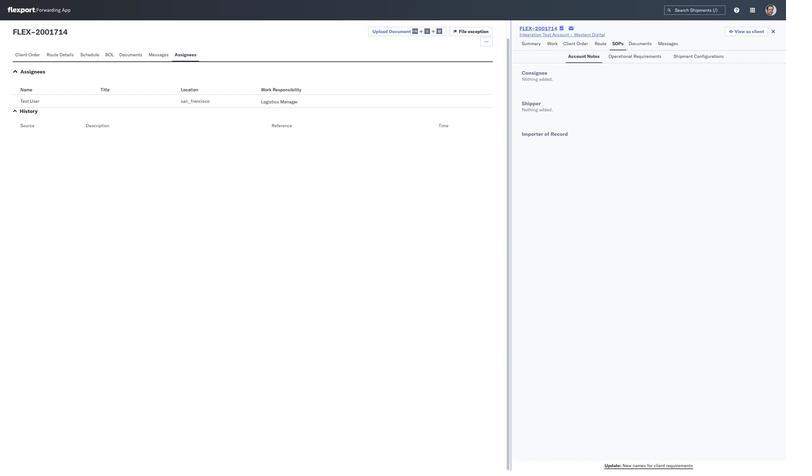 Task type: vqa. For each thing, say whether or not it's contained in the screenshot.
"There are no procedures attached to the shipper matching this shipment." on the top right
no



Task type: locate. For each thing, give the bounding box(es) containing it.
shipper
[[522, 100, 541, 107]]

assignees button
[[172, 49, 199, 61], [20, 68, 45, 75]]

digital
[[592, 32, 605, 38]]

client for left client order button
[[15, 52, 27, 58]]

flex-
[[520, 25, 535, 32]]

0 vertical spatial client
[[752, 29, 764, 34]]

client
[[752, 29, 764, 34], [654, 463, 665, 469]]

consignee nothing added.
[[522, 70, 553, 82]]

documents up operational requirements button
[[629, 41, 652, 46]]

flex
[[13, 27, 31, 37]]

2001714 up integration
[[535, 25, 557, 32]]

account up the work button at the top right of page
[[552, 32, 569, 38]]

route details
[[47, 52, 74, 58]]

0 vertical spatial route
[[595, 41, 607, 46]]

for
[[647, 463, 653, 469]]

route
[[595, 41, 607, 46], [47, 52, 58, 58]]

title
[[101, 87, 110, 93]]

0 vertical spatial order
[[577, 41, 588, 46]]

2 added. from the top
[[539, 107, 553, 113]]

- left western at the top
[[570, 32, 573, 38]]

nothing for consignee
[[522, 76, 538, 82]]

flex-2001714
[[520, 25, 557, 32]]

manager
[[280, 99, 298, 105]]

documents button
[[626, 38, 656, 50], [117, 49, 146, 61]]

1 horizontal spatial client order
[[563, 41, 588, 46]]

client right as
[[752, 29, 764, 34]]

0 vertical spatial nothing
[[522, 76, 538, 82]]

2001714 down the forwarding app in the left of the page
[[35, 27, 68, 37]]

client down flex
[[15, 52, 27, 58]]

documents button right bol at top
[[117, 49, 146, 61]]

0 vertical spatial test
[[543, 32, 551, 38]]

1 nothing from the top
[[522, 76, 538, 82]]

1 vertical spatial route
[[47, 52, 58, 58]]

summary button
[[519, 38, 545, 50]]

0 horizontal spatial test
[[20, 98, 29, 104]]

requirements
[[666, 463, 693, 469]]

1 added. from the top
[[539, 76, 553, 82]]

forwarding app
[[36, 7, 71, 13]]

2001714
[[535, 25, 557, 32], [35, 27, 68, 37]]

client order button down western at the top
[[561, 38, 592, 50]]

consignee
[[522, 70, 547, 76]]

2 nothing from the top
[[522, 107, 538, 113]]

order down "flex - 2001714"
[[28, 52, 40, 58]]

1 horizontal spatial assignees
[[175, 52, 196, 58]]

name
[[20, 87, 32, 93]]

test down flex-2001714
[[543, 32, 551, 38]]

added. down the consignee
[[539, 76, 553, 82]]

0 horizontal spatial 2001714
[[35, 27, 68, 37]]

view as client
[[735, 29, 764, 34]]

0 horizontal spatial -
[[31, 27, 35, 37]]

route left details
[[47, 52, 58, 58]]

forwarding
[[36, 7, 61, 13]]

assignees
[[175, 52, 196, 58], [20, 68, 45, 75]]

client order button
[[561, 38, 592, 50], [13, 49, 44, 61]]

route down digital
[[595, 41, 607, 46]]

1 vertical spatial added.
[[539, 107, 553, 113]]

added. inside shipper nothing added.
[[539, 107, 553, 113]]

logistics
[[261, 99, 279, 105]]

- down forwarding app "link"
[[31, 27, 35, 37]]

configurations
[[694, 53, 724, 59]]

1 vertical spatial messages
[[149, 52, 169, 58]]

1 vertical spatial work
[[261, 87, 272, 93]]

0 vertical spatial added.
[[539, 76, 553, 82]]

added. for consignee
[[539, 76, 553, 82]]

client order button down flex
[[13, 49, 44, 61]]

1 horizontal spatial documents
[[629, 41, 652, 46]]

0 horizontal spatial assignees button
[[20, 68, 45, 75]]

nothing
[[522, 76, 538, 82], [522, 107, 538, 113]]

0 vertical spatial work
[[547, 41, 558, 46]]

0 horizontal spatial order
[[28, 52, 40, 58]]

work inside button
[[547, 41, 558, 46]]

client inside button
[[752, 29, 764, 34]]

1 vertical spatial assignees button
[[20, 68, 45, 75]]

operational
[[609, 53, 632, 59]]

0 horizontal spatial messages
[[149, 52, 169, 58]]

work
[[547, 41, 558, 46], [261, 87, 272, 93]]

user
[[30, 98, 39, 104]]

client down integration test account - western digital link
[[563, 41, 576, 46]]

nothing down the consignee
[[522, 76, 538, 82]]

history button
[[20, 108, 38, 114]]

documents
[[629, 41, 652, 46], [119, 52, 142, 58]]

nothing inside shipper nothing added.
[[522, 107, 538, 113]]

added.
[[539, 76, 553, 82], [539, 107, 553, 113]]

1 vertical spatial client order
[[15, 52, 40, 58]]

messages
[[658, 41, 678, 46], [149, 52, 169, 58]]

1 horizontal spatial client
[[752, 29, 764, 34]]

nothing inside consignee nothing added.
[[522, 76, 538, 82]]

integration
[[520, 32, 542, 38]]

flex - 2001714
[[13, 27, 68, 37]]

0 vertical spatial documents
[[629, 41, 652, 46]]

messages button
[[656, 38, 682, 50], [146, 49, 172, 61]]

0 horizontal spatial client order button
[[13, 49, 44, 61]]

account inside button
[[568, 53, 586, 59]]

test
[[543, 32, 551, 38], [20, 98, 29, 104]]

account notes button
[[566, 51, 602, 63]]

client order down western at the top
[[563, 41, 588, 46]]

1 vertical spatial documents
[[119, 52, 142, 58]]

client order for client order button to the right
[[563, 41, 588, 46]]

client
[[563, 41, 576, 46], [15, 52, 27, 58]]

0 horizontal spatial work
[[261, 87, 272, 93]]

nothing down shipper
[[522, 107, 538, 113]]

logistics manager
[[261, 99, 298, 105]]

time
[[439, 123, 449, 129]]

shipment configurations
[[674, 53, 724, 59]]

as
[[746, 29, 751, 34]]

view
[[735, 29, 745, 34]]

1 horizontal spatial order
[[577, 41, 588, 46]]

0 horizontal spatial messages button
[[146, 49, 172, 61]]

1 vertical spatial client
[[15, 52, 27, 58]]

account left notes
[[568, 53, 586, 59]]

0 horizontal spatial assignees
[[20, 68, 45, 75]]

schedule button
[[78, 49, 103, 61]]

route for route
[[595, 41, 607, 46]]

importer of record
[[522, 131, 568, 137]]

1 horizontal spatial client
[[563, 41, 576, 46]]

account
[[552, 32, 569, 38], [568, 53, 586, 59]]

0 horizontal spatial client
[[15, 52, 27, 58]]

0 vertical spatial assignees
[[175, 52, 196, 58]]

client order down flex
[[15, 52, 40, 58]]

route details button
[[44, 49, 78, 61]]

documents right bol button at left
[[119, 52, 142, 58]]

1 horizontal spatial test
[[543, 32, 551, 38]]

1 vertical spatial account
[[568, 53, 586, 59]]

client order
[[563, 41, 588, 46], [15, 52, 40, 58]]

0 horizontal spatial client
[[654, 463, 665, 469]]

new
[[623, 463, 632, 469]]

0 vertical spatial messages
[[658, 41, 678, 46]]

added. down shipper
[[539, 107, 553, 113]]

order
[[577, 41, 588, 46], [28, 52, 40, 58]]

1 horizontal spatial assignees button
[[172, 49, 199, 61]]

names
[[633, 463, 646, 469]]

0 vertical spatial client order
[[563, 41, 588, 46]]

exception
[[468, 29, 489, 34]]

1 horizontal spatial work
[[547, 41, 558, 46]]

0 horizontal spatial client order
[[15, 52, 40, 58]]

update: new names for client requirements
[[605, 463, 693, 469]]

1 horizontal spatial messages
[[658, 41, 678, 46]]

work up logistics
[[261, 87, 272, 93]]

route button
[[592, 38, 610, 50]]

1 vertical spatial nothing
[[522, 107, 538, 113]]

client for client order button to the right
[[563, 41, 576, 46]]

work down integration test account - western digital link
[[547, 41, 558, 46]]

1 vertical spatial assignees
[[20, 68, 45, 75]]

1 vertical spatial test
[[20, 98, 29, 104]]

0 horizontal spatial documents
[[119, 52, 142, 58]]

1 horizontal spatial route
[[595, 41, 607, 46]]

client order for left client order button
[[15, 52, 40, 58]]

order for client order button to the right
[[577, 41, 588, 46]]

added. for shipper
[[539, 107, 553, 113]]

0 horizontal spatial route
[[47, 52, 58, 58]]

client right 'for'
[[654, 463, 665, 469]]

-
[[31, 27, 35, 37], [570, 32, 573, 38]]

file exception button
[[449, 27, 493, 36], [449, 27, 493, 36]]

route for route details
[[47, 52, 58, 58]]

documents button up operational requirements button
[[626, 38, 656, 50]]

order down western at the top
[[577, 41, 588, 46]]

0 vertical spatial assignees button
[[172, 49, 199, 61]]

1 vertical spatial order
[[28, 52, 40, 58]]

update:
[[605, 463, 622, 469]]

0 vertical spatial client
[[563, 41, 576, 46]]

added. inside consignee nothing added.
[[539, 76, 553, 82]]

test left user
[[20, 98, 29, 104]]



Task type: describe. For each thing, give the bounding box(es) containing it.
work responsibility
[[261, 87, 301, 93]]

description
[[86, 123, 109, 129]]

responsibility
[[273, 87, 301, 93]]

0 horizontal spatial documents button
[[117, 49, 146, 61]]

test user
[[20, 98, 39, 104]]

shipment
[[674, 53, 693, 59]]

1 horizontal spatial documents button
[[626, 38, 656, 50]]

documents for the rightmost documents button
[[629, 41, 652, 46]]

history
[[20, 108, 38, 114]]

app
[[62, 7, 71, 13]]

Search Shipments (/) text field
[[664, 5, 726, 15]]

1 horizontal spatial -
[[570, 32, 573, 38]]

documents for documents button to the left
[[119, 52, 142, 58]]

sops
[[612, 41, 624, 46]]

bol
[[105, 52, 114, 58]]

1 horizontal spatial client order button
[[561, 38, 592, 50]]

of
[[545, 131, 549, 137]]

1 horizontal spatial 2001714
[[535, 25, 557, 32]]

integration test account - western digital
[[520, 32, 605, 38]]

schedule
[[80, 52, 99, 58]]

view as client button
[[725, 27, 768, 36]]

shipment configurations button
[[671, 51, 730, 63]]

file exception
[[459, 29, 489, 34]]

requirements
[[634, 53, 661, 59]]

bol button
[[103, 49, 117, 61]]

upload document button
[[368, 27, 447, 36]]

shipper nothing added.
[[522, 100, 553, 113]]

account notes
[[568, 53, 600, 59]]

summary
[[522, 41, 541, 46]]

operational requirements
[[609, 53, 661, 59]]

file
[[459, 29, 467, 34]]

nothing for shipper
[[522, 107, 538, 113]]

location
[[181, 87, 198, 93]]

work for work responsibility
[[261, 87, 272, 93]]

flex-2001714 link
[[520, 25, 557, 32]]

san_francisco
[[181, 98, 210, 104]]

work for work
[[547, 41, 558, 46]]

forwarding app link
[[8, 7, 71, 13]]

operational requirements button
[[606, 51, 667, 63]]

upload
[[373, 29, 388, 34]]

source
[[20, 123, 34, 129]]

western
[[574, 32, 591, 38]]

notes
[[587, 53, 600, 59]]

flexport. image
[[8, 7, 36, 13]]

0 vertical spatial account
[[552, 32, 569, 38]]

importer
[[522, 131, 543, 137]]

integration test account - western digital link
[[520, 32, 605, 38]]

1 horizontal spatial messages button
[[656, 38, 682, 50]]

record
[[551, 131, 568, 137]]

order for left client order button
[[28, 52, 40, 58]]

details
[[60, 52, 74, 58]]

reference
[[272, 123, 292, 129]]

1 vertical spatial client
[[654, 463, 665, 469]]

sops button
[[610, 38, 626, 50]]

document
[[389, 29, 411, 34]]

work button
[[545, 38, 561, 50]]

upload document
[[373, 29, 411, 34]]



